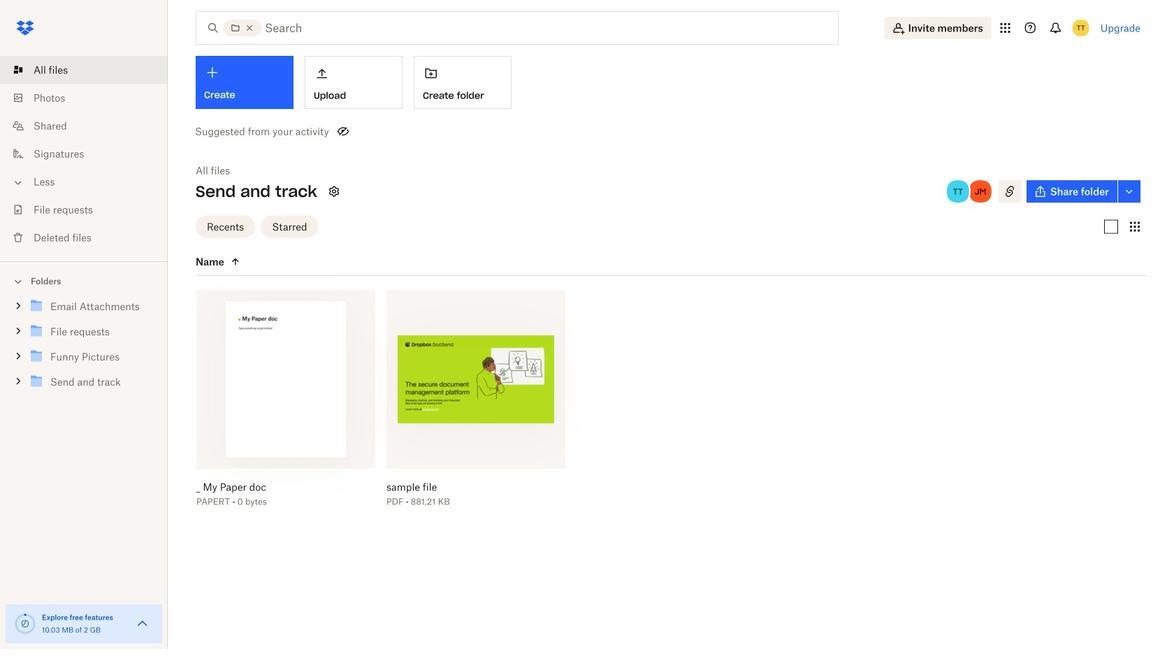 Task type: describe. For each thing, give the bounding box(es) containing it.
quota usage progress bar
[[14, 613, 36, 635]]

file, _ my paper doc.papert row
[[191, 290, 375, 516]]



Task type: locate. For each thing, give the bounding box(es) containing it.
list
[[0, 48, 168, 261]]

group
[[0, 291, 168, 405]]

folder settings image
[[326, 183, 342, 200]]

quota usage image
[[14, 613, 36, 635]]

list item
[[0, 56, 168, 84]]

dropbox image
[[11, 14, 39, 42]]

less image
[[11, 176, 25, 190]]

file, sample file.pdf row
[[381, 290, 565, 516]]

Search in folder "Send and track" text field
[[265, 20, 809, 36]]



Task type: vqa. For each thing, say whether or not it's contained in the screenshot.
All files in list item
no



